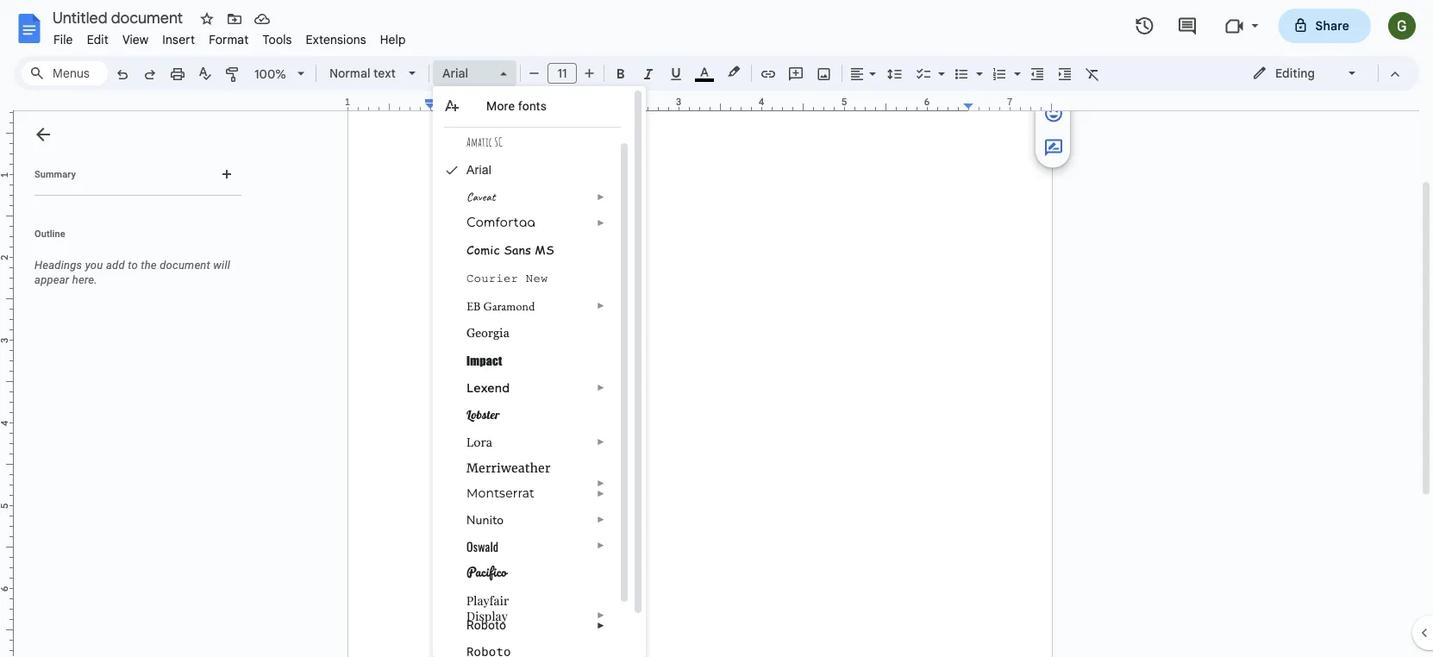 Task type: describe. For each thing, give the bounding box(es) containing it.
courier new
[[467, 272, 548, 285]]

sc
[[495, 134, 503, 149]]

1
[[345, 96, 350, 108]]

merriweather ►
[[467, 460, 605, 488]]

playfair
[[467, 592, 509, 607]]

document outline element
[[14, 111, 248, 657]]

amatic
[[467, 134, 492, 149]]

mode and view toolbar
[[1239, 56, 1409, 91]]

outline heading
[[14, 227, 248, 251]]

add emoji reaction image
[[1043, 103, 1064, 124]]

checklist menu image
[[934, 62, 945, 68]]

help menu item
[[373, 29, 413, 50]]

menu bar inside menu bar "banner"
[[47, 22, 413, 51]]

menu bar banner
[[0, 0, 1433, 657]]

► for lexend
[[597, 382, 605, 392]]

fonts
[[518, 99, 547, 113]]

► for lora
[[597, 436, 605, 446]]

appear
[[34, 273, 69, 286]]

right margin image
[[964, 97, 1051, 110]]

► for nunito
[[597, 514, 605, 524]]

Font size field
[[548, 63, 584, 85]]

Font size text field
[[548, 63, 576, 84]]

amatic sc
[[467, 134, 503, 149]]

text
[[373, 66, 396, 81]]

insert image image
[[814, 61, 834, 85]]

► for playfair display
[[597, 610, 605, 620]]

Menus field
[[22, 61, 108, 85]]

pacifico menu
[[433, 86, 646, 657]]

insert
[[162, 32, 195, 47]]

file menu item
[[47, 29, 80, 50]]

comic
[[467, 241, 500, 257]]

summary
[[34, 169, 76, 179]]

extensions
[[306, 32, 366, 47]]

pacifico application
[[0, 0, 1433, 657]]

oswald
[[467, 537, 499, 555]]

► for eb garamond
[[597, 300, 605, 310]]

arial inside option
[[442, 66, 468, 81]]

► for comfortaa
[[597, 217, 605, 227]]

text color image
[[695, 61, 714, 82]]

line & paragraph spacing image
[[885, 61, 905, 85]]

more
[[486, 99, 515, 113]]

left margin image
[[348, 97, 435, 110]]

ms
[[535, 241, 554, 257]]

styles list. normal text selected. option
[[329, 61, 398, 85]]

arial inside pacifico "menu"
[[467, 163, 492, 176]]

file
[[53, 32, 73, 47]]

arial option
[[442, 61, 490, 85]]

format menu item
[[202, 29, 256, 50]]

you
[[85, 259, 103, 272]]

eb garamond
[[467, 297, 535, 313]]

lobster
[[467, 407, 500, 422]]

normal text
[[329, 66, 396, 81]]

numbered list menu image
[[1010, 62, 1021, 68]]

more fonts
[[486, 99, 547, 113]]

► inside merriweather ►
[[597, 478, 605, 488]]

impact
[[467, 353, 502, 367]]

editing
[[1275, 66, 1315, 81]]

edit menu item
[[80, 29, 115, 50]]

georgia
[[467, 325, 510, 339]]

headings you add to the document will appear here.
[[34, 259, 230, 286]]

normal
[[329, 66, 370, 81]]



Task type: locate. For each thing, give the bounding box(es) containing it.
share
[[1315, 18, 1350, 33]]

lora
[[467, 434, 493, 449]]

eb
[[467, 297, 481, 313]]

3 ► from the top
[[597, 300, 605, 310]]

here.
[[72, 273, 97, 286]]

tools
[[262, 32, 292, 47]]

garamond
[[483, 297, 535, 313]]

suggest edits image
[[1043, 137, 1064, 158]]

to
[[128, 259, 138, 272]]

4 ► from the top
[[597, 382, 605, 392]]

1 vertical spatial arial
[[467, 163, 492, 176]]

insert menu item
[[155, 29, 202, 50]]

playfair display
[[467, 592, 509, 623]]

► for roboto
[[597, 620, 605, 630]]

will
[[213, 259, 230, 272]]

format
[[209, 32, 249, 47]]

pacifico
[[467, 561, 507, 582]]

editing button
[[1240, 60, 1370, 86]]

arial up caveat
[[467, 163, 492, 176]]

the
[[141, 259, 157, 272]]

6 ► from the top
[[597, 478, 605, 488]]

extensions menu item
[[299, 29, 373, 50]]

0 vertical spatial arial
[[442, 66, 468, 81]]

► for caveat
[[597, 191, 605, 201]]

10 ► from the top
[[597, 610, 605, 620]]

comic sans ms
[[467, 241, 554, 257]]

Zoom text field
[[250, 62, 291, 86]]

1 ► from the top
[[597, 191, 605, 201]]

► for oswald
[[597, 540, 605, 550]]

arial right text
[[442, 66, 468, 81]]

lexend
[[467, 380, 510, 395]]

7 ► from the top
[[597, 488, 605, 498]]

view
[[122, 32, 149, 47]]

Star checkbox
[[195, 7, 219, 31]]

caveat
[[467, 189, 495, 204]]

2 ► from the top
[[597, 217, 605, 227]]

► for montserrat
[[597, 488, 605, 498]]

Rename text field
[[47, 7, 193, 28]]

►
[[597, 191, 605, 201], [597, 217, 605, 227], [597, 300, 605, 310], [597, 382, 605, 392], [597, 436, 605, 446], [597, 478, 605, 488], [597, 488, 605, 498], [597, 514, 605, 524], [597, 540, 605, 550], [597, 610, 605, 620], [597, 620, 605, 630]]

11 ► from the top
[[597, 620, 605, 630]]

highlight color image
[[724, 61, 743, 82]]

tools menu item
[[256, 29, 299, 50]]

display
[[467, 607, 508, 623]]

share button
[[1278, 9, 1371, 43]]

outline
[[34, 228, 65, 239]]

view menu item
[[115, 29, 155, 50]]

montserrat
[[467, 485, 535, 500]]

menu bar
[[47, 22, 413, 51]]

main toolbar
[[107, 0, 1155, 490]]

add
[[106, 259, 125, 272]]

8 ► from the top
[[597, 514, 605, 524]]

5 ► from the top
[[597, 436, 605, 446]]

9 ► from the top
[[597, 540, 605, 550]]

document
[[160, 259, 210, 272]]

Zoom field
[[247, 61, 312, 87]]

edit
[[87, 32, 109, 47]]

summary heading
[[34, 167, 76, 181]]

bulleted list menu image
[[972, 62, 983, 68]]

arial
[[442, 66, 468, 81], [467, 163, 492, 176]]

help
[[380, 32, 406, 47]]

headings
[[34, 259, 82, 272]]

courier
[[467, 272, 518, 285]]

merriweather
[[467, 460, 551, 475]]

sans
[[504, 241, 531, 257]]

comfortaa
[[467, 215, 536, 229]]

menu bar containing file
[[47, 22, 413, 51]]

nunito
[[467, 511, 504, 528]]

new
[[526, 272, 548, 285]]

roboto
[[467, 617, 506, 632]]



Task type: vqa. For each thing, say whether or not it's contained in the screenshot.
ninth ► from the top
yes



